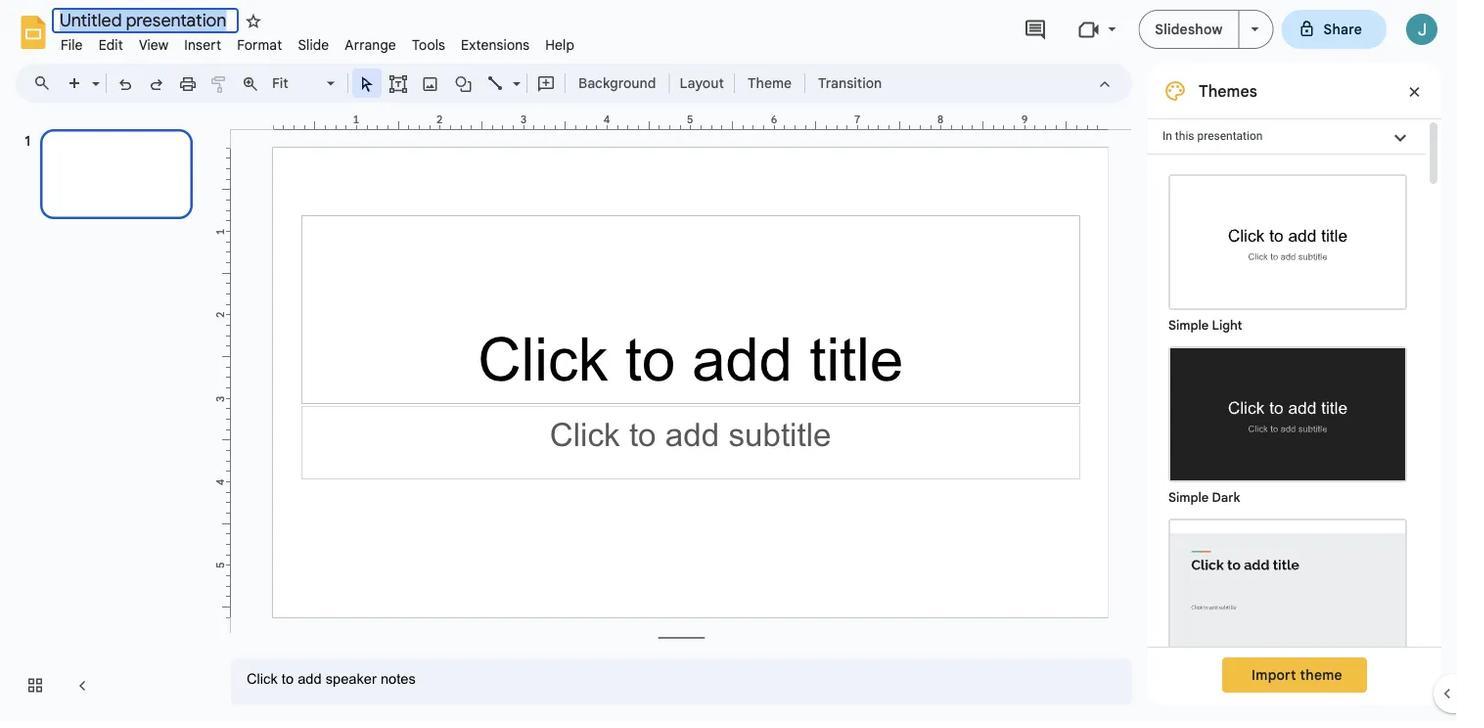 Task type: vqa. For each thing, say whether or not it's contained in the screenshot.
FILE menu item
yes



Task type: locate. For each thing, give the bounding box(es) containing it.
Menus field
[[24, 69, 68, 97]]

0 vertical spatial simple
[[1169, 318, 1209, 333]]

view
[[139, 36, 169, 53]]

format
[[237, 36, 282, 53]]

share button
[[1282, 10, 1387, 49]]

Streamline radio
[[1159, 509, 1417, 681]]

arrange
[[345, 36, 396, 53]]

shape image
[[453, 69, 475, 97]]

themes section
[[1148, 64, 1442, 721]]

slide menu item
[[290, 33, 337, 56]]

slideshow
[[1155, 21, 1223, 38]]

theme button
[[739, 69, 801, 98]]

transition button
[[810, 69, 891, 98]]

streamline image
[[1171, 521, 1406, 653]]

arrange menu item
[[337, 33, 404, 56]]

simple light
[[1169, 318, 1243, 333]]

simple inside option
[[1169, 490, 1209, 506]]

menu bar containing file
[[53, 25, 583, 58]]

option group
[[1148, 155, 1426, 721]]

navigation inside themes application
[[0, 111, 215, 721]]

in this presentation tab
[[1148, 118, 1426, 155]]

import theme
[[1252, 667, 1343, 684]]

slide
[[298, 36, 329, 53]]

menu bar banner
[[0, 0, 1457, 721]]

file menu item
[[53, 33, 91, 56]]

simple inside radio
[[1169, 318, 1209, 333]]

simple left light
[[1169, 318, 1209, 333]]

this
[[1175, 129, 1195, 143]]

option group containing simple light
[[1148, 155, 1426, 721]]

1 simple from the top
[[1169, 318, 1209, 333]]

Zoom field
[[266, 69, 344, 98]]

simple for simple dark
[[1169, 490, 1209, 506]]

in
[[1163, 129, 1173, 143]]

help
[[545, 36, 575, 53]]

navigation
[[0, 111, 215, 721]]

menu bar
[[53, 25, 583, 58]]

insert
[[184, 36, 221, 53]]

insert menu item
[[176, 33, 229, 56]]

edit
[[99, 36, 123, 53]]

1 vertical spatial simple
[[1169, 490, 1209, 506]]

insert image image
[[419, 69, 442, 97]]

theme
[[1300, 667, 1343, 684]]

2 simple from the top
[[1169, 490, 1209, 506]]

file
[[61, 36, 83, 53]]

themes
[[1199, 81, 1258, 101]]

menu bar inside menu bar banner
[[53, 25, 583, 58]]

Star checkbox
[[240, 8, 267, 35]]

simple
[[1169, 318, 1209, 333], [1169, 490, 1209, 506]]

Rename text field
[[52, 8, 239, 33]]

simple left dark
[[1169, 490, 1209, 506]]



Task type: describe. For each thing, give the bounding box(es) containing it.
extensions
[[461, 36, 530, 53]]

share
[[1324, 21, 1363, 38]]

dark
[[1212, 490, 1241, 506]]

edit menu item
[[91, 33, 131, 56]]

themes application
[[0, 0, 1457, 721]]

layout button
[[674, 69, 730, 98]]

tools
[[412, 36, 445, 53]]

import
[[1252, 667, 1297, 684]]

theme
[[748, 74, 792, 92]]

Simple Dark radio
[[1159, 337, 1417, 509]]

light
[[1212, 318, 1243, 333]]

format menu item
[[229, 33, 290, 56]]

extensions menu item
[[453, 33, 538, 56]]

background
[[578, 74, 656, 92]]

presentation
[[1198, 129, 1263, 143]]

tools menu item
[[404, 33, 453, 56]]

new slide with layout image
[[87, 70, 100, 77]]

in this presentation
[[1163, 129, 1263, 143]]

option group inside themes section
[[1148, 155, 1426, 721]]

slideshow button
[[1139, 10, 1240, 49]]

view menu item
[[131, 33, 176, 56]]

presentation options image
[[1251, 27, 1259, 31]]

main toolbar
[[58, 69, 892, 98]]

import theme button
[[1223, 658, 1367, 693]]

Zoom text field
[[269, 69, 324, 97]]

simple dark
[[1169, 490, 1241, 506]]

simple for simple light
[[1169, 318, 1209, 333]]

help menu item
[[538, 33, 583, 56]]

transition
[[818, 74, 882, 92]]

Simple Light radio
[[1159, 164, 1417, 721]]

background button
[[570, 69, 665, 98]]

layout
[[680, 74, 724, 92]]



